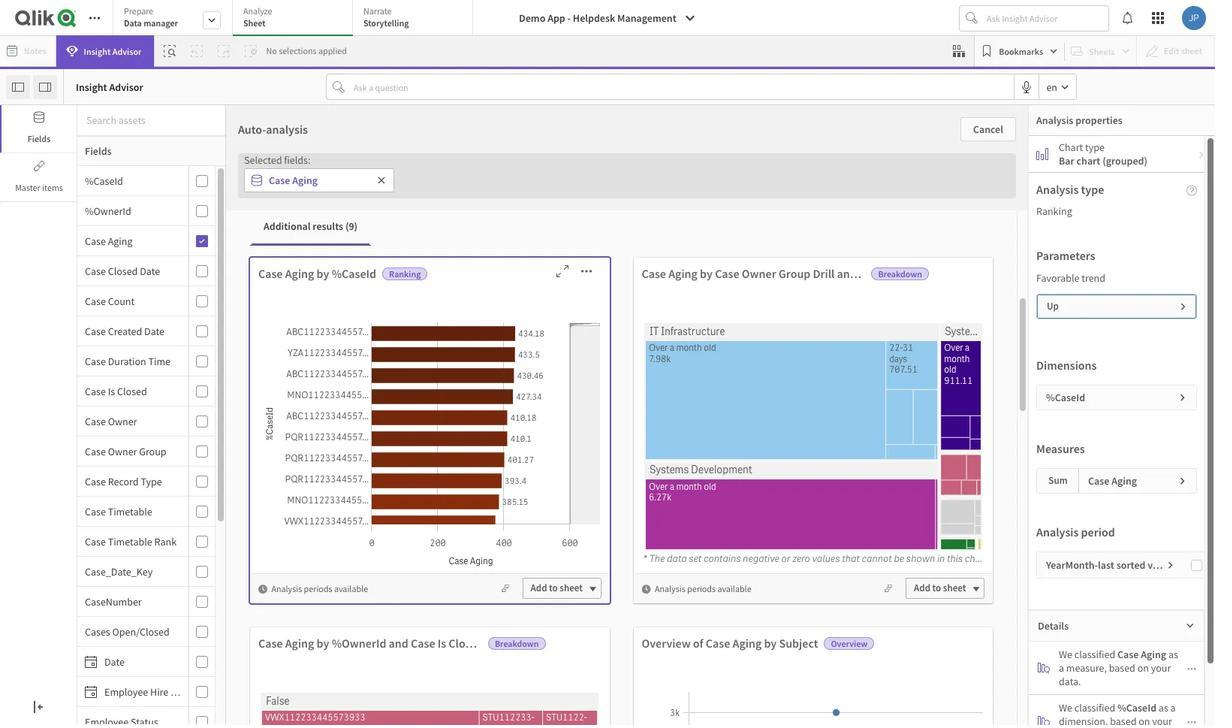 Task type: locate. For each thing, give the bounding box(es) containing it.
2 add to sheet button from the left
[[906, 578, 985, 599]]

additional results (9)
[[264, 220, 358, 233]]

type
[[1086, 141, 1105, 154], [1082, 182, 1105, 197]]

data
[[667, 552, 687, 565]]

0 horizontal spatial is
[[108, 384, 115, 398]]

employee hire date button
[[77, 685, 198, 698]]

analysis periods available
[[272, 583, 368, 594], [655, 583, 752, 594]]

1 vertical spatial and
[[389, 636, 409, 651]]

0 horizontal spatial priority
[[150, 106, 241, 143]]

1 to from the left
[[549, 582, 558, 595]]

1 horizontal spatial ranking
[[1037, 204, 1073, 218]]

1 we from the top
[[1060, 648, 1073, 661]]

available for case
[[718, 583, 752, 594]]

0 horizontal spatial of
[[168, 235, 178, 250]]

0 vertical spatial type
[[1086, 141, 1105, 154]]

2 priority from the left
[[945, 106, 1036, 143]]

case aging menu item
[[77, 226, 215, 256]]

case duration time
[[85, 354, 171, 368]]

1 add to sheet button from the left
[[523, 578, 602, 599]]

represents
[[73, 235, 125, 250]]

date inside employee hire date menu item
[[171, 685, 191, 698]]

vs
[[74, 219, 86, 235]]

%ownerid
[[85, 204, 131, 218], [332, 636, 387, 651]]

cases up the casenumber
[[102, 567, 134, 583]]

1 horizontal spatial is
[[438, 636, 446, 651]]

menu
[[77, 166, 226, 725]]

by for case
[[700, 266, 713, 281]]

date inside case closed date menu item
[[140, 264, 160, 278]]

classified down data.
[[1075, 701, 1116, 715]]

Ask a question text field
[[351, 75, 1015, 99]]

date down number
[[140, 264, 160, 278]]

open left & in the left bottom of the page
[[8, 567, 37, 583]]

analysis periods available up case aging by %ownerid and case is closed
[[272, 583, 368, 594]]

insight advisor down the 'data'
[[84, 45, 142, 57]]

available for %caseid
[[334, 583, 368, 594]]

prepare data manager
[[124, 5, 178, 29]]

case closed date menu item
[[77, 256, 215, 286]]

timetable
[[887, 266, 939, 281], [108, 505, 152, 518], [108, 535, 152, 548]]

0 vertical spatial closed
[[108, 264, 138, 278]]

0 horizontal spatial values
[[812, 552, 840, 565]]

0 vertical spatial classified
[[1075, 648, 1116, 661]]

date up 'employee'
[[104, 655, 125, 668]]

classified for measure,
[[1075, 648, 1116, 661]]

2 add from the left
[[915, 582, 931, 595]]

bookmarks
[[1000, 45, 1044, 57]]

we down data.
[[1060, 701, 1073, 715]]

auto-analysis
[[238, 122, 308, 137]]

trend
[[1082, 271, 1106, 285]]

2 analyze image from the top
[[1039, 715, 1051, 725]]

duration inside open cases vs duration * bubble size represents number of high priority open cases
[[88, 219, 137, 235]]

%caseid down (9)
[[332, 266, 377, 281]]

of
[[168, 235, 178, 250], [693, 636, 704, 651]]

values right sorted
[[1148, 558, 1177, 572]]

type right chart
[[1086, 141, 1105, 154]]

0 vertical spatial insight
[[84, 45, 111, 57]]

small image inside up button
[[1180, 298, 1189, 316]]

0 vertical spatial analyze image
[[1039, 662, 1051, 674]]

a left measure,
[[1060, 661, 1065, 675]]

date inside the "date" menu item
[[104, 655, 125, 668]]

0 vertical spatial insight advisor
[[84, 45, 142, 57]]

0 horizontal spatial periods
[[304, 583, 333, 594]]

we
[[1060, 648, 1073, 661], [1060, 701, 1073, 715]]

0 vertical spatial advisor
[[112, 45, 142, 57]]

cases left "vs"
[[39, 219, 72, 235]]

type for chart
[[1086, 141, 1105, 154]]

in
[[937, 552, 945, 565]]

demo app - helpdesk management
[[519, 11, 677, 25]]

small image
[[1198, 150, 1207, 159], [1180, 298, 1189, 316], [1179, 476, 1188, 485], [259, 584, 268, 593], [642, 584, 651, 593], [1188, 664, 1197, 673], [1188, 718, 1197, 725]]

date right hire
[[171, 685, 191, 698]]

employee hire date menu item
[[77, 677, 215, 707]]

fields up master items
[[28, 133, 51, 144]]

on left your
[[1138, 661, 1150, 675]]

case owner menu item
[[77, 407, 215, 437]]

sum
[[1049, 474, 1068, 487]]

1 horizontal spatial add to sheet
[[915, 582, 967, 595]]

on inside as a measure, based on your data.
[[1138, 661, 1150, 675]]

open
[[8, 219, 37, 235], [8, 567, 37, 583]]

duration down %ownerid button
[[88, 219, 137, 235]]

bar
[[1060, 154, 1075, 168]]

based for case aging
[[1110, 661, 1136, 675]]

ranking
[[1037, 204, 1073, 218], [389, 268, 421, 280]]

based right measure,
[[1110, 661, 1136, 675]]

case aging by %ownerid and case is closed
[[259, 636, 484, 651]]

cases up selected fields:
[[247, 106, 321, 143]]

0 vertical spatial on
[[1138, 661, 1150, 675]]

0 horizontal spatial add to sheet button
[[523, 578, 602, 599]]

on inside the as a dimension, based on you
[[1139, 715, 1151, 725]]

cases open/closed
[[85, 625, 170, 638]]

priority for 72
[[150, 106, 241, 143]]

advisor down the 'data'
[[112, 45, 142, 57]]

1 open from the top
[[8, 219, 37, 235]]

time right over
[[165, 567, 192, 583]]

employee status menu item
[[77, 707, 215, 725]]

0 horizontal spatial available
[[334, 583, 368, 594]]

up
[[1048, 300, 1059, 313]]

1 master items button from the left
[[0, 154, 77, 201]]

created
[[108, 324, 142, 338]]

2 vertical spatial owner
[[108, 444, 137, 458]]

a down your
[[1171, 701, 1177, 715]]

a for we classified %caseid
[[1171, 701, 1177, 715]]

1 sheet from the left
[[560, 582, 583, 595]]

1 vertical spatial insight advisor
[[76, 80, 143, 94]]

owner left drill
[[742, 266, 777, 281]]

case inside menu item
[[85, 324, 106, 338]]

1 horizontal spatial and
[[838, 266, 857, 281]]

add to sheet for case aging by case owner group drill and case timetable
[[915, 582, 967, 595]]

cases up chart
[[1042, 106, 1116, 143]]

72
[[172, 143, 234, 210]]

0 vertical spatial case aging
[[269, 174, 318, 187]]

advisor up "high"
[[109, 80, 143, 94]]

2 add to sheet from the left
[[915, 582, 967, 595]]

case_date_key button
[[77, 565, 186, 578]]

142 button
[[407, 104, 798, 213]]

james peterson image
[[1183, 6, 1207, 30]]

case aging down fields:
[[269, 174, 318, 187]]

case aging
[[269, 174, 318, 187], [85, 234, 133, 248], [1089, 474, 1138, 488]]

1 analysis periods available from the left
[[272, 583, 368, 594]]

type down chart
[[1082, 182, 1105, 197]]

owner inside 'case owner group' menu item
[[108, 444, 137, 458]]

set
[[689, 552, 702, 565]]

1 vertical spatial group
[[139, 444, 167, 458]]

employee hire date
[[104, 685, 191, 698]]

storytelling
[[364, 17, 409, 29]]

1 horizontal spatial group
[[779, 266, 811, 281]]

type inside chart type bar chart (grouped)
[[1086, 141, 1105, 154]]

case aging inside menu item
[[85, 234, 133, 248]]

0 vertical spatial duration
[[88, 219, 137, 235]]

0 vertical spatial group
[[779, 266, 811, 281]]

by for %ownerid
[[317, 636, 329, 651]]

analysis
[[1037, 113, 1074, 127], [1037, 182, 1079, 197], [1037, 525, 1079, 540], [272, 583, 302, 594], [655, 583, 686, 594]]

more image
[[575, 264, 599, 279]]

1 periods from the left
[[304, 583, 333, 594]]

of inside open cases vs duration * bubble size represents number of high priority open cases
[[168, 235, 178, 250]]

subject
[[780, 636, 819, 651]]

case count button
[[77, 294, 186, 308]]

application
[[0, 0, 1216, 725]]

1 horizontal spatial periods
[[688, 583, 716, 594]]

1 horizontal spatial *
[[643, 552, 647, 565]]

0 horizontal spatial group
[[139, 444, 167, 458]]

case is closed menu item
[[77, 376, 215, 407]]

group left drill
[[779, 266, 811, 281]]

0 vertical spatial owner
[[742, 266, 777, 281]]

chart
[[1060, 141, 1084, 154]]

1 vertical spatial as
[[1159, 701, 1169, 715]]

a for we classified case aging
[[1060, 661, 1065, 675]]

priority for 203
[[945, 106, 1036, 143]]

* left the bubble
[[8, 235, 13, 250]]

0 horizontal spatial case aging
[[85, 234, 133, 248]]

analyze image left measure,
[[1039, 662, 1051, 674]]

1 vertical spatial on
[[1139, 715, 1151, 725]]

tab list
[[113, 0, 479, 38]]

classified up data.
[[1075, 648, 1116, 661]]

analysis type
[[1037, 182, 1105, 197]]

values right zero
[[812, 552, 840, 565]]

1 available from the left
[[334, 583, 368, 594]]

1 vertical spatial breakdown
[[495, 638, 539, 649]]

sheet for case aging by %caseid
[[560, 582, 583, 595]]

0 vertical spatial small image
[[1179, 393, 1188, 402]]

1 vertical spatial open
[[8, 567, 37, 583]]

case count
[[85, 294, 135, 308]]

1 vertical spatial ranking
[[389, 268, 421, 280]]

as inside the as a dimension, based on you
[[1159, 701, 1169, 715]]

1 vertical spatial duration
[[108, 354, 146, 368]]

duration inside case duration time menu item
[[108, 354, 146, 368]]

&
[[39, 567, 48, 583]]

date inside case created date menu item
[[144, 324, 165, 338]]

2 vertical spatial case aging
[[1089, 474, 1138, 488]]

1 vertical spatial %ownerid
[[332, 636, 387, 651]]

1 horizontal spatial available
[[718, 583, 752, 594]]

2 classified from the top
[[1075, 701, 1116, 715]]

analyze sheet
[[243, 5, 272, 29]]

2 vertical spatial timetable
[[108, 535, 152, 548]]

1 horizontal spatial of
[[693, 636, 704, 651]]

analyze image left dimension,
[[1039, 715, 1051, 725]]

date right created
[[144, 324, 165, 338]]

demo
[[519, 11, 546, 25]]

1 vertical spatial small image
[[1167, 561, 1176, 570]]

group up type
[[139, 444, 167, 458]]

date for case created date
[[144, 324, 165, 338]]

case owner group menu item
[[77, 437, 215, 467]]

cases inside open cases vs duration * bubble size represents number of high priority open cases
[[39, 219, 72, 235]]

analyze image for we classified %caseid
[[1039, 715, 1051, 725]]

demo app - helpdesk management button
[[510, 6, 705, 30]]

owner up record
[[108, 444, 137, 458]]

time down case created date menu item
[[148, 354, 171, 368]]

2 vertical spatial closed
[[449, 636, 484, 651]]

hide assets image
[[12, 81, 24, 93]]

0 horizontal spatial breakdown
[[495, 638, 539, 649]]

1 vertical spatial type
[[1082, 182, 1105, 197]]

%caseid down as a measure, based on your data.
[[1118, 701, 1157, 715]]

2 vertical spatial small image
[[1187, 621, 1196, 630]]

group inside menu item
[[139, 444, 167, 458]]

2 sheet from the left
[[944, 582, 967, 595]]

1 add to sheet from the left
[[531, 582, 583, 595]]

0 vertical spatial open
[[8, 219, 37, 235]]

0 vertical spatial breakdown
[[879, 268, 923, 280]]

0 horizontal spatial a
[[1060, 661, 1065, 675]]

available down contains
[[718, 583, 752, 594]]

casenumber menu item
[[77, 587, 215, 617]]

based inside the as a dimension, based on you
[[1111, 715, 1137, 725]]

1 vertical spatial owner
[[108, 414, 137, 428]]

1 classified from the top
[[1075, 648, 1116, 661]]

contains
[[704, 552, 741, 565]]

a inside as a measure, based on your data.
[[1060, 661, 1065, 675]]

dimension,
[[1060, 715, 1109, 725]]

0 vertical spatial timetable
[[887, 266, 939, 281]]

0 vertical spatial based
[[1110, 661, 1136, 675]]

0 vertical spatial as
[[1169, 648, 1179, 661]]

breakdown for case aging by case owner group drill and case timetable
[[879, 268, 923, 280]]

this
[[947, 552, 963, 565]]

open for open cases vs duration * bubble size represents number of high priority open cases
[[8, 219, 37, 235]]

0 vertical spatial of
[[168, 235, 178, 250]]

1 vertical spatial based
[[1111, 715, 1137, 725]]

case count menu item
[[77, 286, 215, 316]]

as inside as a measure, based on your data.
[[1169, 648, 1179, 661]]

cancel
[[974, 122, 1004, 136]]

classified for dimension,
[[1075, 701, 1116, 715]]

analyze image
[[1039, 662, 1051, 674], [1039, 715, 1051, 725]]

0 vertical spatial we
[[1060, 648, 1073, 661]]

as right we classified case aging
[[1169, 648, 1179, 661]]

rank
[[154, 535, 177, 548]]

1 vertical spatial case aging
[[85, 234, 133, 248]]

%ownerid button
[[77, 204, 186, 218]]

to for case aging by case owner group drill and case timetable
[[933, 582, 942, 595]]

cases
[[247, 106, 321, 143], [1042, 106, 1116, 143], [39, 219, 72, 235], [102, 567, 134, 583], [85, 625, 110, 638]]

period
[[1082, 525, 1116, 540]]

1 vertical spatial classified
[[1075, 701, 1116, 715]]

case created date
[[85, 324, 165, 338]]

2 we from the top
[[1060, 701, 1073, 715]]

periods for %caseid
[[304, 583, 333, 594]]

case aging button
[[77, 234, 186, 248]]

1 vertical spatial timetable
[[108, 505, 152, 518]]

available up case aging by %ownerid and case is closed
[[334, 583, 368, 594]]

a inside the as a dimension, based on you
[[1171, 701, 1177, 715]]

application containing 72
[[0, 0, 1216, 725]]

0 vertical spatial *
[[8, 235, 13, 250]]

items
[[42, 182, 63, 193]]

1 vertical spatial analyze image
[[1039, 715, 1051, 725]]

case aging up case closed date
[[85, 234, 133, 248]]

duration down created
[[108, 354, 146, 368]]

* left the
[[643, 552, 647, 565]]

analysis periods available for case
[[655, 583, 752, 594]]

(9)
[[346, 220, 358, 233]]

owner up case owner group
[[108, 414, 137, 428]]

case
[[269, 174, 290, 187], [85, 234, 106, 248], [85, 264, 106, 278], [259, 266, 283, 281], [642, 266, 667, 281], [716, 266, 740, 281], [860, 266, 884, 281], [85, 294, 106, 308], [85, 324, 106, 338], [85, 354, 106, 368], [85, 384, 106, 398], [85, 414, 106, 428], [85, 444, 106, 458], [1089, 474, 1110, 488], [85, 475, 106, 488], [85, 505, 106, 518], [85, 535, 106, 548], [259, 636, 283, 651], [411, 636, 436, 651], [706, 636, 731, 651], [1118, 648, 1140, 661]]

by
[[317, 266, 329, 281], [700, 266, 713, 281], [317, 636, 329, 651], [765, 636, 777, 651]]

0 horizontal spatial sheet
[[560, 582, 583, 595]]

additional
[[264, 220, 311, 233]]

0 vertical spatial a
[[1060, 661, 1065, 675]]

1 vertical spatial *
[[643, 552, 647, 565]]

1 horizontal spatial %ownerid
[[332, 636, 387, 651]]

0 horizontal spatial fields
[[28, 133, 51, 144]]

date for case closed date
[[140, 264, 160, 278]]

1 horizontal spatial add
[[915, 582, 931, 595]]

open/closed
[[112, 625, 170, 638]]

cases down the casenumber
[[85, 625, 110, 638]]

case_date_key menu item
[[77, 557, 215, 587]]

1 priority from the left
[[150, 106, 241, 143]]

based right dimension,
[[1111, 715, 1137, 725]]

analysis properties
[[1037, 113, 1123, 127]]

analysis periods available down set
[[655, 583, 752, 594]]

helpdesk
[[573, 11, 616, 25]]

2 available from the left
[[718, 583, 752, 594]]

0 horizontal spatial %ownerid
[[85, 204, 131, 218]]

1 add from the left
[[531, 582, 547, 595]]

as down your
[[1159, 701, 1169, 715]]

aging inside menu item
[[108, 234, 133, 248]]

on
[[1138, 661, 1150, 675], [1139, 715, 1151, 725]]

fields button
[[0, 105, 77, 153], [2, 105, 77, 153], [77, 136, 226, 166]]

2 to from the left
[[933, 582, 942, 595]]

selections tool image
[[954, 45, 966, 57]]

small image
[[1179, 393, 1188, 402], [1167, 561, 1176, 570], [1187, 621, 1196, 630]]

2 periods from the left
[[688, 583, 716, 594]]

open down the 'master'
[[8, 219, 37, 235]]

add to sheet button for case aging by case owner group drill and case timetable
[[906, 578, 985, 599]]

0 horizontal spatial ranking
[[389, 268, 421, 280]]

0 vertical spatial and
[[838, 266, 857, 281]]

(grouped)
[[1103, 154, 1148, 168]]

2 open from the top
[[8, 567, 37, 583]]

dimensions
[[1037, 358, 1098, 373]]

1 horizontal spatial priority
[[945, 106, 1036, 143]]

1 horizontal spatial sheet
[[944, 582, 967, 595]]

1 horizontal spatial a
[[1171, 701, 1177, 715]]

1 horizontal spatial breakdown
[[879, 268, 923, 280]]

0 horizontal spatial to
[[549, 582, 558, 595]]

cases inside low priority cases 203
[[1042, 106, 1116, 143]]

1 horizontal spatial analysis periods available
[[655, 583, 752, 594]]

owner inside case owner menu item
[[108, 414, 137, 428]]

open inside open cases vs duration * bubble size represents number of high priority open cases
[[8, 219, 37, 235]]

0 vertical spatial ranking
[[1037, 204, 1073, 218]]

we up data.
[[1060, 648, 1073, 661]]

1 horizontal spatial to
[[933, 582, 942, 595]]

0 horizontal spatial *
[[8, 235, 13, 250]]

based inside as a measure, based on your data.
[[1110, 661, 1136, 675]]

1 analyze image from the top
[[1039, 662, 1051, 674]]

priority inside the high priority cases 72
[[150, 106, 241, 143]]

0 vertical spatial time
[[148, 354, 171, 368]]

0 horizontal spatial and
[[389, 636, 409, 651]]

fields down "high"
[[85, 144, 112, 158]]

that
[[842, 552, 860, 565]]

duration
[[88, 219, 137, 235], [108, 354, 146, 368]]

advisor inside dropdown button
[[112, 45, 142, 57]]

chart
[[1077, 154, 1101, 168]]

1 horizontal spatial add to sheet button
[[906, 578, 985, 599]]

0 horizontal spatial analysis periods available
[[272, 583, 368, 594]]

case created date button
[[77, 324, 186, 338]]

cases open/closed menu item
[[77, 617, 215, 647]]

date button
[[77, 655, 186, 668]]

2 analysis periods available from the left
[[655, 583, 752, 594]]

insight advisor down insight advisor dropdown button
[[76, 80, 143, 94]]

insight inside dropdown button
[[84, 45, 111, 57]]

%caseid up %ownerid button
[[85, 174, 123, 187]]

aging
[[292, 174, 318, 187], [108, 234, 133, 248], [285, 266, 314, 281], [669, 266, 698, 281], [1112, 474, 1138, 488], [285, 636, 314, 651], [733, 636, 762, 651], [1142, 648, 1167, 661]]

insight advisor
[[84, 45, 142, 57], [76, 80, 143, 94]]

1 vertical spatial insight
[[76, 80, 107, 94]]

0 horizontal spatial overview
[[642, 636, 691, 651]]

owner for case owner
[[108, 414, 137, 428]]

small image for yearmonth-last sorted values
[[1167, 561, 1176, 570]]

priority inside low priority cases 203
[[945, 106, 1036, 143]]

case closed date
[[85, 264, 160, 278]]

app
[[548, 11, 566, 25]]

on down as a measure, based on your data.
[[1139, 715, 1151, 725]]

1 vertical spatial a
[[1171, 701, 1177, 715]]

case aging up period
[[1089, 474, 1138, 488]]

1 horizontal spatial overview
[[831, 638, 868, 649]]

0 vertical spatial %ownerid
[[85, 204, 131, 218]]

a
[[1060, 661, 1065, 675], [1171, 701, 1177, 715]]



Task type: vqa. For each thing, say whether or not it's contained in the screenshot.
Drop
no



Task type: describe. For each thing, give the bounding box(es) containing it.
type
[[141, 475, 162, 488]]

selected
[[244, 153, 282, 167]]

case record type
[[85, 475, 162, 488]]

help image
[[1187, 186, 1198, 196]]

case is closed
[[85, 384, 147, 398]]

timetable for case timetable
[[108, 505, 152, 518]]

measures
[[1037, 441, 1086, 456]]

no
[[266, 45, 277, 56]]

%ownerid inside menu item
[[85, 204, 131, 218]]

additional results (9) button
[[252, 209, 370, 245]]

sheet
[[243, 17, 266, 29]]

add to sheet for case aging by %caseid
[[531, 582, 583, 595]]

analyze image for we classified case aging
[[1039, 662, 1051, 674]]

drill
[[814, 266, 835, 281]]

master items
[[15, 182, 63, 193]]

fields:
[[284, 153, 311, 167]]

selections
[[279, 45, 317, 56]]

low priority cases 203
[[886, 106, 1116, 210]]

high
[[180, 235, 202, 250]]

1 horizontal spatial fields
[[85, 144, 112, 158]]

your
[[1152, 661, 1172, 675]]

manager
[[144, 17, 178, 29]]

timetable for case timetable rank
[[108, 535, 152, 548]]

to for case aging by %caseid
[[549, 582, 558, 595]]

as for case aging
[[1169, 648, 1179, 661]]

142
[[556, 143, 649, 210]]

high priority cases 72
[[86, 106, 321, 210]]

1 vertical spatial time
[[165, 567, 192, 583]]

* inside open cases vs duration * bubble size represents number of high priority open cases
[[8, 235, 13, 250]]

master
[[15, 182, 40, 193]]

is inside menu item
[[108, 384, 115, 398]]

bookmarks button
[[979, 39, 1062, 63]]

case timetable rank
[[85, 535, 177, 548]]

2 horizontal spatial case aging
[[1089, 474, 1138, 488]]

number
[[127, 235, 166, 250]]

cases inside the high priority cases 72
[[247, 106, 321, 143]]

size
[[52, 235, 70, 250]]

we classified %caseid
[[1060, 701, 1157, 715]]

add for case aging by %caseid
[[531, 582, 547, 595]]

add to sheet button for case aging by %caseid
[[523, 578, 602, 599]]

%caseid down dimensions at the right of the page
[[1047, 391, 1086, 404]]

2 master items button from the left
[[2, 154, 77, 201]]

employee
[[104, 685, 148, 698]]

we for dimension,
[[1060, 701, 1073, 715]]

date menu item
[[77, 647, 215, 677]]

%caseid menu item
[[77, 166, 215, 196]]

bar chart image
[[1037, 148, 1049, 160]]

details
[[1039, 619, 1070, 633]]

periods for case
[[688, 583, 716, 594]]

by for %caseid
[[317, 266, 329, 281]]

count
[[108, 294, 135, 308]]

priority
[[204, 235, 241, 250]]

add for case aging by case owner group drill and case timetable
[[915, 582, 931, 595]]

we classified case aging
[[1060, 648, 1167, 661]]

overview for overview
[[831, 638, 868, 649]]

overview of case aging by subject
[[642, 636, 819, 651]]

the
[[649, 552, 665, 565]]

tab list containing prepare
[[113, 0, 479, 38]]

open cases vs duration * bubble size represents number of high priority open cases
[[8, 219, 298, 250]]

case record type menu item
[[77, 467, 215, 497]]

Search assets text field
[[77, 107, 226, 134]]

breakdown for case aging by %ownerid and case is closed
[[495, 638, 539, 649]]

on for %caseid
[[1139, 715, 1151, 725]]

deselect field image
[[377, 176, 386, 185]]

low
[[886, 106, 939, 143]]

case is closed button
[[77, 384, 186, 398]]

no selections applied
[[266, 45, 347, 56]]

casenumber
[[85, 595, 142, 608]]

case_date_key
[[85, 565, 153, 578]]

1 vertical spatial of
[[693, 636, 704, 651]]

type for analysis
[[1082, 182, 1105, 197]]

case owner
[[85, 414, 137, 428]]

1 horizontal spatial case aging
[[269, 174, 318, 187]]

on for case
[[1138, 661, 1150, 675]]

chart type bar chart (grouped)
[[1060, 141, 1148, 168]]

1 vertical spatial closed
[[117, 384, 147, 398]]

%ownerid menu item
[[77, 196, 215, 226]]

open & resolved cases over time
[[8, 567, 192, 583]]

case timetable rank menu item
[[77, 527, 215, 557]]

small image for %caseid
[[1179, 393, 1188, 402]]

full screen image
[[551, 264, 575, 279]]

analyze
[[243, 5, 272, 17]]

case closed date button
[[77, 264, 186, 278]]

case aging by case owner group drill and case timetable
[[642, 266, 939, 281]]

as a dimension, based on you
[[1060, 701, 1177, 725]]

hire
[[150, 685, 169, 698]]

case timetable button
[[77, 505, 186, 518]]

cancel button
[[961, 117, 1017, 141]]

be
[[894, 552, 905, 565]]

open for open & resolved cases over time
[[8, 567, 37, 583]]

time inside menu item
[[148, 354, 171, 368]]

analysis periods available for %caseid
[[272, 583, 368, 594]]

cases
[[270, 235, 298, 250]]

record
[[108, 475, 139, 488]]

last
[[1099, 558, 1115, 572]]

1 vertical spatial advisor
[[109, 80, 143, 94]]

1 vertical spatial is
[[438, 636, 446, 651]]

open
[[243, 235, 268, 250]]

overview for overview of case aging by subject
[[642, 636, 691, 651]]

measure,
[[1067, 661, 1108, 675]]

case duration time button
[[77, 354, 186, 368]]

prepare
[[124, 5, 154, 17]]

1 horizontal spatial values
[[1148, 558, 1177, 572]]

applied
[[319, 45, 347, 56]]

results
[[313, 220, 343, 233]]

analysis period
[[1037, 525, 1116, 540]]

casenumber button
[[77, 595, 186, 608]]

case aging by %caseid
[[259, 266, 377, 281]]

%caseid inside menu item
[[85, 174, 123, 187]]

as for %caseid
[[1159, 701, 1169, 715]]

properties
[[1076, 113, 1123, 127]]

-
[[568, 11, 571, 25]]

over
[[137, 567, 163, 583]]

case timetable menu item
[[77, 497, 215, 527]]

data
[[124, 17, 142, 29]]

parameters
[[1037, 248, 1096, 263]]

Ask Insight Advisor text field
[[984, 6, 1109, 30]]

small image for details
[[1187, 621, 1196, 630]]

we for measure,
[[1060, 648, 1073, 661]]

case duration time menu item
[[77, 346, 215, 376]]

yearmonth-
[[1047, 558, 1099, 572]]

case record type button
[[77, 475, 186, 488]]

or
[[781, 552, 791, 565]]

sorted
[[1117, 558, 1146, 572]]

date for employee hire date
[[171, 685, 191, 698]]

en
[[1047, 80, 1058, 94]]

sheet for case aging by case owner group drill and case timetable
[[944, 582, 967, 595]]

case created date menu item
[[77, 316, 215, 346]]

yearmonth-last sorted values
[[1047, 558, 1177, 572]]

cases inside menu item
[[85, 625, 110, 638]]

owner for case owner group
[[108, 444, 137, 458]]

insight advisor button
[[56, 35, 154, 67]]

hide properties image
[[39, 81, 51, 93]]

insight advisor inside dropdown button
[[84, 45, 142, 57]]

menu containing %caseid
[[77, 166, 226, 725]]

case timetable
[[85, 505, 152, 518]]

smart search image
[[164, 45, 176, 57]]

case timetable rank button
[[77, 535, 186, 548]]

based for %caseid
[[1111, 715, 1137, 725]]



